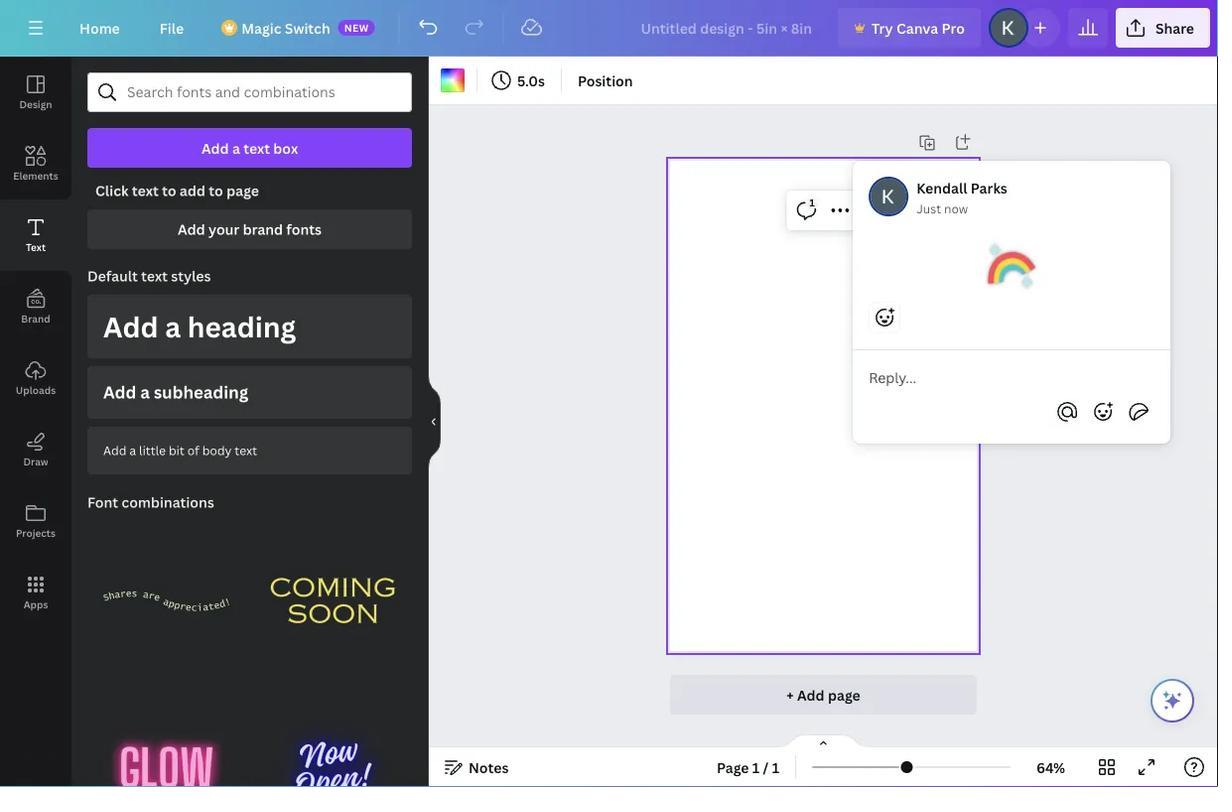Task type: vqa. For each thing, say whether or not it's contained in the screenshot.
the Uploads button on the left of the page
yes



Task type: locate. For each thing, give the bounding box(es) containing it.
add left subheading
[[103, 381, 136, 404]]

home
[[79, 18, 120, 37]]

bit
[[169, 442, 184, 459]]

hide image
[[428, 374, 441, 470]]

draw button
[[0, 414, 71, 486]]

add a text box button
[[87, 128, 412, 168]]

add down default
[[103, 308, 158, 346]]

apps button
[[0, 557, 71, 629]]

page inside button
[[828, 686, 861, 704]]

try
[[872, 18, 893, 37]]

page
[[226, 181, 259, 200], [828, 686, 861, 704]]

add a heading
[[103, 308, 296, 346]]

Design title text field
[[625, 8, 830, 48]]

add a subheading
[[103, 381, 248, 404]]

file button
[[144, 8, 200, 48]]

+ add page
[[787, 686, 861, 704]]

home link
[[64, 8, 136, 48]]

add
[[180, 181, 205, 200]]

add
[[201, 139, 229, 157], [178, 220, 205, 239], [103, 308, 158, 346], [103, 381, 136, 404], [103, 442, 127, 459], [797, 686, 825, 704]]

2 horizontal spatial 1
[[810, 196, 815, 210]]

box
[[273, 139, 298, 157]]

page 1 / 1
[[717, 758, 779, 777]]

1
[[810, 196, 815, 210], [752, 758, 760, 777], [772, 758, 779, 777]]

text right body
[[235, 442, 257, 459]]

add inside "button"
[[103, 308, 158, 346]]

to
[[162, 181, 176, 200], [209, 181, 223, 200]]

text left box
[[243, 139, 270, 157]]

1 horizontal spatial to
[[209, 181, 223, 200]]

page up show pages image
[[828, 686, 861, 704]]

apps
[[23, 598, 48, 611]]

Search fonts and combinations search field
[[127, 73, 372, 111]]

a for subheading
[[140, 381, 150, 404]]

add right +
[[797, 686, 825, 704]]

add your brand fonts
[[178, 220, 322, 239]]

a for text
[[232, 139, 240, 157]]

text
[[243, 139, 270, 157], [132, 181, 159, 200], [141, 267, 168, 285], [235, 442, 257, 459]]

click text to add to page
[[95, 181, 259, 200]]

try canva pro
[[872, 18, 965, 37]]

fonts
[[286, 220, 322, 239]]

a down styles
[[165, 308, 181, 346]]

canva
[[897, 18, 938, 37]]

kendall parks just now
[[916, 178, 1007, 216]]

a left little
[[129, 442, 136, 459]]

notes
[[469, 758, 509, 777]]

to right add
[[209, 181, 223, 200]]

a inside "button"
[[165, 308, 181, 346]]

a
[[232, 139, 240, 157], [165, 308, 181, 346], [140, 381, 150, 404], [129, 442, 136, 459]]

a for heading
[[165, 308, 181, 346]]

+
[[787, 686, 794, 704]]

text button
[[0, 200, 71, 271]]

magic
[[241, 18, 281, 37]]

little
[[139, 442, 166, 459]]

a left subheading
[[140, 381, 150, 404]]

share
[[1156, 18, 1194, 37]]

a left box
[[232, 139, 240, 157]]

magic switch
[[241, 18, 330, 37]]

page up add your brand fonts button
[[226, 181, 259, 200]]

uploads
[[16, 383, 56, 397]]

0 horizontal spatial to
[[162, 181, 176, 200]]

to left add
[[162, 181, 176, 200]]

default
[[87, 267, 138, 285]]

page
[[717, 758, 749, 777]]

1 inside 1 button
[[810, 196, 815, 210]]

add left little
[[103, 442, 127, 459]]

add for add a text box
[[201, 139, 229, 157]]

1 horizontal spatial page
[[828, 686, 861, 704]]

0 horizontal spatial 1
[[752, 758, 760, 777]]

expressing gratitude image
[[988, 242, 1036, 290]]

add for add a subheading
[[103, 381, 136, 404]]

just
[[916, 200, 941, 216]]

file
[[160, 18, 184, 37]]

1 vertical spatial page
[[828, 686, 861, 704]]

projects
[[16, 526, 56, 540]]

add left your
[[178, 220, 205, 239]]

new
[[344, 21, 369, 34]]

design button
[[0, 57, 71, 128]]

add up add
[[201, 139, 229, 157]]

0 horizontal spatial page
[[226, 181, 259, 200]]

elements button
[[0, 128, 71, 200]]

pro
[[942, 18, 965, 37]]

+ add page button
[[670, 675, 977, 715]]

heading
[[187, 308, 296, 346]]

Reply draft. Add a reply or @mention. text field
[[869, 366, 1155, 388]]

5.0s button
[[486, 65, 553, 96]]



Task type: describe. For each thing, give the bounding box(es) containing it.
try canva pro button
[[838, 8, 981, 48]]

parks
[[971, 178, 1007, 197]]

click
[[95, 181, 129, 200]]

add a subheading button
[[87, 366, 412, 419]]

position button
[[570, 65, 641, 96]]

5.0s
[[517, 71, 545, 90]]

add a little bit of body text button
[[87, 427, 412, 474]]

2 to from the left
[[209, 181, 223, 200]]

text right the click
[[132, 181, 159, 200]]

0 vertical spatial page
[[226, 181, 259, 200]]

add for add your brand fonts
[[178, 220, 205, 239]]

1 to from the left
[[162, 181, 176, 200]]

your
[[209, 220, 240, 239]]

design
[[19, 97, 52, 111]]

canva assistant image
[[1161, 689, 1185, 713]]

text
[[26, 240, 46, 254]]

text left styles
[[141, 267, 168, 285]]

brand
[[243, 220, 283, 239]]

draw
[[23, 455, 48, 468]]

/
[[763, 758, 769, 777]]

notes button
[[437, 752, 517, 783]]

64%
[[1037, 758, 1066, 777]]

combinations
[[122, 493, 214, 512]]

subheading
[[154, 381, 248, 404]]

brand
[[21, 312, 50, 325]]

main menu bar
[[0, 0, 1218, 57]]

kendall
[[916, 178, 967, 197]]

a for little
[[129, 442, 136, 459]]

1 horizontal spatial 1
[[772, 758, 779, 777]]

share button
[[1116, 8, 1210, 48]]

of
[[187, 442, 199, 459]]

add your brand fonts button
[[87, 210, 412, 249]]

64% button
[[1019, 752, 1083, 783]]

now
[[944, 200, 968, 216]]

projects button
[[0, 486, 71, 557]]

font combinations
[[87, 493, 214, 512]]

elements
[[13, 169, 58, 182]]

switch
[[285, 18, 330, 37]]

#ffffff image
[[441, 69, 465, 92]]

1 button
[[791, 195, 823, 226]]

side panel tab list
[[0, 57, 71, 629]]

add for add a heading
[[103, 308, 158, 346]]

position
[[578, 71, 633, 90]]

show pages image
[[776, 734, 871, 750]]

styles
[[171, 267, 211, 285]]

font
[[87, 493, 118, 512]]

uploads button
[[0, 343, 71, 414]]

brand button
[[0, 271, 71, 343]]

add a text box
[[201, 139, 298, 157]]

add for add a little bit of body text
[[103, 442, 127, 459]]

add a little bit of body text
[[103, 442, 257, 459]]

body
[[202, 442, 232, 459]]

default text styles
[[87, 267, 211, 285]]

add a heading button
[[87, 295, 412, 358]]



